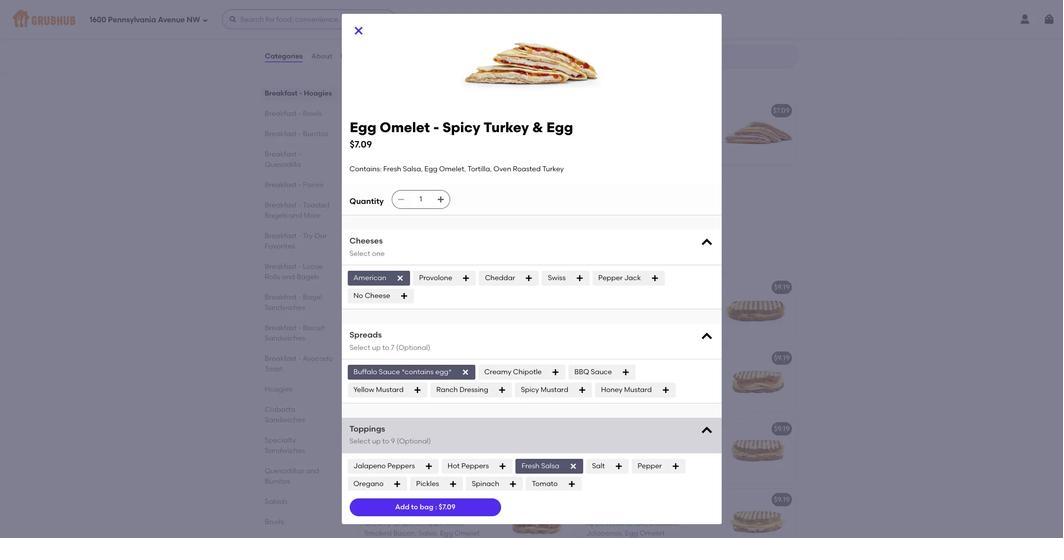 Task type: vqa. For each thing, say whether or not it's contained in the screenshot.
Oven's MEAT,
yes



Task type: locate. For each thing, give the bounding box(es) containing it.
toast
[[265, 365, 283, 373]]

0 horizontal spatial burritos
[[265, 477, 290, 486]]

svg image down egg omelet - honey smoked turkey
[[662, 386, 670, 394]]

contains: up tortilla
[[365, 14, 397, 23]]

peppers for hot peppers
[[462, 462, 489, 470]]

2 vertical spatial select
[[350, 437, 371, 446]]

0 vertical spatial spicy
[[443, 119, 480, 136]]

2 horizontal spatial spicy
[[521, 385, 539, 394]]

roasted inside contains: garlic aioli, plain cream cheese, spinach, tomato, egg omelet, tortilla, oven roasted turkey
[[438, 140, 466, 149]]

svg image right swiss
[[576, 274, 584, 282]]

0 vertical spatial bacon,
[[394, 307, 417, 315]]

categories
[[265, 52, 303, 60]]

meat,
[[444, 368, 464, 376], [666, 368, 685, 376], [444, 439, 464, 447]]

0 horizontal spatial hoagies
[[265, 385, 292, 394]]

0 vertical spatial tortilla,
[[393, 140, 417, 149]]

0 vertical spatial egg omelet - egg
[[365, 0, 424, 9]]

sandwiches up "breakfast - avocado toast"
[[265, 334, 305, 343]]

1 vertical spatial and
[[282, 273, 295, 281]]

panini inside 'contains: pepper jack, panini bread, creamy chipotle, applewood smoked bacon, salsa, egg omelet'
[[444, 509, 465, 518]]

hoagies inside hoagies tab
[[265, 385, 292, 394]]

1 sauce from the left
[[379, 368, 400, 376]]

pepper
[[599, 274, 623, 282], [638, 462, 662, 470], [398, 509, 423, 518], [620, 509, 644, 518]]

select inside cheeses select one
[[350, 249, 371, 258]]

contains: inside contains: fresh salsa, egg omelet, tortilla, oven roasted turkey
[[365, 191, 397, 199]]

1 horizontal spatial creamy
[[485, 368, 512, 376]]

bread,
[[421, 297, 443, 305], [421, 368, 443, 376], [643, 368, 665, 376], [421, 439, 443, 447], [643, 439, 665, 447], [467, 509, 489, 518], [689, 509, 711, 518]]

breakfast - bagel sandwiches
[[265, 293, 322, 312]]

$9.19
[[553, 283, 569, 291], [774, 283, 790, 291], [553, 354, 569, 362], [774, 354, 790, 362], [774, 425, 790, 433], [774, 495, 790, 504]]

breakfast for the breakfast - toasted bagels and more tab
[[265, 201, 297, 209]]

honey up honey mustard
[[633, 354, 654, 362]]

creamy up dressing
[[485, 368, 512, 376]]

contains: up honey mustard
[[586, 368, 619, 376]]

breakfast - quesadilla down the 'breakfast - burritos'
[[265, 150, 301, 169]]

breakfast down breakfast - panini tab
[[265, 201, 297, 209]]

pepper jack
[[599, 274, 641, 282]]

quesadilla
[[418, 77, 475, 90], [265, 160, 301, 169]]

select inside toppings select up to 9 (optional)
[[350, 437, 371, 446]]

contains: up cheese,
[[365, 120, 397, 129]]

& inside "egg omelet - spicy turkey & egg $7.09"
[[532, 119, 543, 136]]

applewood down egg omelet - applewood smoked bacon
[[444, 297, 483, 305]]

and right "quesadillas"
[[306, 467, 319, 475]]

1 vertical spatial burritos
[[265, 477, 290, 486]]

tomato,
[[424, 130, 452, 139]]

sandwiches inside breakfast - biscuit sandwiches
[[265, 334, 305, 343]]

hoagies
[[304, 89, 332, 98], [265, 385, 292, 394]]

svg image for jalapeno peppers
[[425, 462, 433, 470]]

1 vertical spatial spicy
[[411, 177, 429, 185]]

breakfast - panini up breakfast - toasted bagels and more
[[265, 181, 324, 189]]

hoagies up breakfast - bowls tab
[[304, 89, 332, 98]]

bacon, inside contains: panini bread, applewood smoked bacon, egg omelet
[[394, 307, 417, 315]]

breakfast inside "breakfast - avocado toast"
[[265, 354, 297, 363]]

1 sandwiches from the top
[[265, 303, 305, 312]]

sandwiches inside breakfast - bagel sandwiches
[[265, 303, 305, 312]]

bowls inside tab
[[265, 518, 284, 526]]

up inside spreads select up to 7 (optional)
[[372, 343, 381, 352]]

bread, inside contains: panini bread, egg omelet, sausage patty
[[643, 439, 665, 447]]

breakfast for breakfast - avocado toast tab
[[265, 354, 297, 363]]

contains: for $5.99's the egg omelet - egg image
[[365, 14, 397, 23]]

0 horizontal spatial breakfast - quesadilla
[[265, 150, 301, 169]]

egg omelet - egg image
[[500, 0, 574, 58], [722, 276, 796, 341]]

0 horizontal spatial bagels
[[265, 211, 287, 220]]

0 horizontal spatial bowls
[[265, 518, 284, 526]]

buffalo sauce *contains egg*
[[354, 368, 452, 376]]

bacon
[[481, 283, 503, 291], [479, 495, 501, 504]]

breakfast for breakfast - loose rolls and bagels tab
[[265, 262, 297, 271]]

tortilla, up cheeses
[[365, 201, 389, 209]]

breakfast - burritos tab
[[265, 129, 334, 139]]

turkey
[[484, 119, 529, 136], [468, 140, 489, 149], [543, 165, 564, 173], [431, 177, 453, 185], [439, 201, 461, 209], [685, 354, 707, 362], [460, 425, 482, 433]]

ciabatta sandwiches tab
[[265, 404, 334, 425]]

jack, inside 'contains: pepper jack, panini bread, applewood smoked bacon, jalapenos, egg omelet'
[[646, 509, 665, 518]]

mustard down buffalo sauce *contains egg*
[[376, 385, 404, 394]]

panini inside contains: panini bread, applewood smoked bacon, egg omelet
[[398, 297, 419, 305]]

contains: inside contains: cheddar, fresh salsa, egg omelet, tortilla burrito
[[365, 14, 397, 23]]

roasted down egg omelet - spicy turkey & egg
[[410, 201, 438, 209]]

1600 pennsylvania avenue nw
[[90, 15, 200, 24]]

fresh up burrito
[[432, 14, 450, 23]]

1 horizontal spatial quesadilla
[[418, 77, 475, 90]]

1 vertical spatial egg omelet - egg image
[[722, 276, 796, 341]]

1 vertical spatial select
[[350, 343, 371, 352]]

smoked for bacon,
[[365, 307, 392, 315]]

contains: fresh salsa, egg omelet, tortilla, oven roasted turkey down "egg omelet - spicy turkey & egg $7.09"
[[350, 165, 564, 173]]

spicy
[[443, 119, 480, 136], [411, 177, 429, 185], [521, 385, 539, 394]]

0 vertical spatial egg omelet - egg image
[[500, 0, 574, 58]]

1 horizontal spatial bagels
[[297, 273, 319, 281]]

meat, for honey
[[666, 368, 685, 376]]

breakfast up breakfast - toasted bagels and more
[[265, 181, 297, 189]]

toasted
[[303, 201, 330, 209]]

- inside breakfast - toasted bagels and more
[[298, 201, 301, 209]]

2 jack, from the left
[[646, 509, 665, 518]]

contains: fresh salsa, egg omelet, tortilla, oven roasted turkey down egg omelet - spicy turkey & egg
[[365, 191, 481, 209]]

oven
[[419, 140, 437, 149], [494, 165, 512, 173], [391, 201, 408, 209], [411, 425, 429, 433]]

meat, down egg omelet - honey smoked turkey
[[666, 368, 685, 376]]

0 horizontal spatial egg omelet - egg image
[[500, 0, 574, 58]]

svg image for spicy mustard
[[579, 386, 587, 394]]

pennsylvania
[[108, 15, 156, 24]]

sandwiches down ciabatta
[[265, 416, 305, 424]]

0 horizontal spatial sauce
[[379, 368, 400, 376]]

1 vertical spatial bacon
[[479, 495, 501, 504]]

pepper inside 'contains: pepper jack, panini bread, applewood smoked bacon, jalapenos, egg omelet'
[[620, 509, 644, 518]]

honey down bbq sauce
[[601, 385, 623, 394]]

2 vertical spatial and
[[306, 467, 319, 475]]

to inside toppings select up to 9 (optional)
[[383, 437, 390, 446]]

contains: for egg omelet - southwest chipotle bacon image
[[365, 509, 397, 518]]

0 vertical spatial and
[[289, 211, 302, 220]]

jack, for applewood
[[424, 509, 443, 518]]

panini
[[303, 181, 324, 189], [418, 254, 451, 267], [398, 297, 419, 305], [398, 368, 419, 376], [620, 368, 641, 376], [398, 439, 419, 447], [620, 439, 641, 447], [444, 509, 465, 518], [666, 509, 687, 518]]

bread, inside 'contains: pepper jack, panini bread, applewood smoked bacon, jalapenos, egg omelet'
[[689, 509, 711, 518]]

contains: fresh salsa, egg omelet, tortilla, oven roasted turkey
[[350, 165, 564, 173], [365, 191, 481, 209]]

(optional) inside spreads select up to 7 (optional)
[[396, 343, 431, 352]]

egg omelet - egg down "pepper jack"
[[586, 283, 646, 291]]

pepper up 'jalapenos,'
[[620, 509, 644, 518]]

breakfast - biscuit sandwiches tab
[[265, 323, 334, 344]]

burritos inside tab
[[303, 130, 329, 138]]

spicy for egg omelet - spicy turkey & egg
[[411, 177, 429, 185]]

contains: up the yellow mustard
[[365, 368, 397, 376]]

breakfast inside breakfast - try our favorites
[[265, 232, 297, 240]]

sauce down egg omelet - ham in the bottom of the page
[[379, 368, 400, 376]]

salsa, down chipotle,
[[419, 529, 439, 538]]

2 select from the top
[[350, 343, 371, 352]]

2 vertical spatial tortilla,
[[365, 201, 389, 209]]

egg omelet - ham & egg image
[[722, 100, 796, 164]]

egg omelet - ham image
[[500, 347, 574, 412]]

0 vertical spatial burritos
[[303, 130, 329, 138]]

bread, for egg omelet - applewood smoked bacon image
[[421, 297, 443, 305]]

1 horizontal spatial mustard
[[541, 385, 569, 394]]

hoagies up ciabatta
[[265, 385, 292, 394]]

peppers for jalapeno peppers
[[388, 462, 415, 470]]

no cheese
[[354, 291, 391, 300]]

1 horizontal spatial bowls
[[303, 109, 322, 118]]

garlic
[[398, 120, 419, 129]]

0 vertical spatial &
[[532, 119, 543, 136]]

2 vertical spatial bacon,
[[394, 529, 417, 538]]

(optional) down egg omelet - oven roasted turkey
[[397, 437, 431, 446]]

jalapenos,
[[586, 529, 624, 538]]

contains: panini bread, egg omelet, sausage patty
[[586, 439, 708, 457]]

breakfast for breakfast - burritos tab
[[265, 130, 297, 138]]

- inside breakfast - bagel sandwiches
[[298, 293, 301, 301]]

1 horizontal spatial burritos
[[303, 130, 329, 138]]

burritos down breakfast - bowls tab
[[303, 130, 329, 138]]

salsa,
[[451, 14, 471, 23], [403, 165, 423, 173], [418, 191, 438, 199], [419, 529, 439, 538]]

svg image right provolone
[[463, 274, 470, 282]]

1 vertical spatial bagels
[[297, 273, 319, 281]]

spicy inside "egg omelet - spicy turkey & egg $7.09"
[[443, 119, 480, 136]]

sauce for buffalo
[[379, 368, 400, 376]]

0 horizontal spatial mustard
[[376, 385, 404, 394]]

toppings select up to 9 (optional)
[[350, 424, 431, 446]]

0 horizontal spatial egg omelet - egg
[[365, 0, 424, 9]]

0 horizontal spatial chipotle
[[448, 495, 477, 504]]

egg omelet - egg for $5.99
[[365, 0, 424, 9]]

svg image for buffalo sauce *contains egg*
[[462, 368, 470, 376]]

2 mustard from the left
[[541, 385, 569, 394]]

0 horizontal spatial spicy
[[411, 177, 429, 185]]

9
[[391, 437, 395, 446]]

0 vertical spatial bagels
[[265, 211, 287, 220]]

breakfast - panini up provolone
[[358, 254, 451, 267]]

breakfast - avocado toast tab
[[265, 353, 334, 374]]

panini inside contains: panini bread, egg omelet, sausage patty
[[620, 439, 641, 447]]

1 vertical spatial &
[[455, 177, 460, 185]]

1 horizontal spatial egg omelet - egg image
[[722, 276, 796, 341]]

0 vertical spatial select
[[350, 249, 371, 258]]

sandwiches up breakfast - biscuit sandwiches
[[265, 303, 305, 312]]

to
[[383, 343, 390, 352], [383, 437, 390, 446], [411, 503, 418, 511]]

breakfast down the 'breakfast - burritos'
[[265, 150, 297, 158]]

creamy chipotle
[[485, 368, 542, 376]]

roasted
[[438, 140, 466, 149], [513, 165, 541, 173], [410, 201, 438, 209], [430, 425, 459, 433]]

spreads
[[350, 330, 382, 340]]

1 vertical spatial creamy
[[365, 519, 392, 528]]

oregano
[[354, 479, 384, 488]]

contains: for egg omelet - spicy turkey & egg image
[[365, 191, 397, 199]]

1 vertical spatial quesadilla
[[265, 160, 301, 169]]

up inside toppings select up to 9 (optional)
[[372, 437, 381, 446]]

1 select from the top
[[350, 249, 371, 258]]

1600
[[90, 15, 106, 24]]

egg inside contains: garlic aioli, plain cream cheese, spinach, tomato, egg omelet, tortilla, oven roasted turkey
[[454, 130, 467, 139]]

breakfast - try our favorites tab
[[265, 231, 334, 251]]

1 horizontal spatial jack,
[[646, 509, 665, 518]]

toppings
[[350, 424, 385, 434]]

contains: right no
[[365, 297, 397, 305]]

dressing
[[460, 385, 489, 394]]

mustard for yellow mustard
[[376, 385, 404, 394]]

contains: panini bread, meat, egg omelet down egg omelet - honey smoked turkey
[[586, 368, 700, 386]]

provolone
[[419, 274, 453, 282]]

egg omelet - sausage patty image
[[722, 418, 796, 482]]

1 vertical spatial hoagies
[[265, 385, 292, 394]]

mustard down creamy chipotle
[[541, 385, 569, 394]]

bagels inside breakfast - toasted bagels and more
[[265, 211, 287, 220]]

bacon for contains: pepper jack, panini bread, creamy chipotle, applewood smoked bacon, salsa, egg omelet
[[479, 495, 501, 504]]

contains: inside contains: panini bread, egg omelet, sausage patty
[[586, 439, 619, 447]]

breakfast for breakfast - panini tab
[[265, 181, 297, 189]]

egg inside 'contains: pepper jack, panini bread, creamy chipotle, applewood smoked bacon, salsa, egg omelet'
[[440, 529, 453, 538]]

tortilla, down "egg omelet - spicy turkey & egg $7.09"
[[468, 165, 492, 173]]

fresh down egg omelet - spicy turkey & egg
[[398, 191, 416, 199]]

:
[[435, 503, 437, 511]]

1 up from the top
[[372, 343, 381, 352]]

pepper up chipotle,
[[398, 509, 423, 518]]

cheeses
[[350, 236, 383, 246]]

1 jack, from the left
[[424, 509, 443, 518]]

bacon down cheddar
[[481, 283, 503, 291]]

breakfast inside breakfast - bagel sandwiches
[[265, 293, 297, 301]]

tortilla, down spinach, on the left top
[[393, 140, 417, 149]]

0 vertical spatial (optional)
[[396, 343, 431, 352]]

2 vertical spatial spicy
[[521, 385, 539, 394]]

sauce
[[379, 368, 400, 376], [591, 368, 612, 376]]

sandwiches down the specialty
[[265, 447, 305, 455]]

to inside spreads select up to 7 (optional)
[[383, 343, 390, 352]]

2 horizontal spatial mustard
[[625, 385, 652, 394]]

1 horizontal spatial sauce
[[591, 368, 612, 376]]

egg omelet - oven roasted turkey image
[[500, 418, 574, 482]]

mustard for honey mustard
[[625, 385, 652, 394]]

bagels down loose
[[297, 273, 319, 281]]

0 vertical spatial to
[[383, 343, 390, 352]]

breakfast - toasted bagels and more
[[265, 201, 330, 220]]

pepper left jack
[[599, 274, 623, 282]]

1 horizontal spatial breakfast - panini
[[358, 254, 451, 267]]

contains: up chipotle,
[[365, 509, 397, 518]]

breakfast inside breakfast - biscuit sandwiches
[[265, 324, 297, 332]]

chipotle
[[513, 368, 542, 376], [448, 495, 477, 504]]

1 vertical spatial egg omelet - egg
[[586, 283, 646, 291]]

fresh
[[432, 14, 450, 23], [384, 165, 402, 173], [398, 191, 416, 199], [522, 462, 540, 470]]

svg image
[[1044, 13, 1056, 25], [202, 17, 208, 23], [437, 196, 445, 204], [700, 236, 714, 250], [397, 274, 405, 282], [525, 274, 533, 282], [700, 330, 714, 344], [414, 386, 422, 394], [499, 386, 506, 394], [700, 424, 714, 438], [499, 462, 507, 470], [672, 462, 680, 470], [394, 480, 402, 488], [449, 480, 457, 488], [510, 480, 517, 488], [568, 480, 576, 488]]

breakfast up rolls
[[265, 262, 297, 271]]

contains: inside 'contains: pepper jack, panini bread, creamy chipotle, applewood smoked bacon, salsa, egg omelet'
[[365, 509, 397, 518]]

2 up from the top
[[372, 437, 381, 446]]

svg image up honey mustard
[[622, 368, 630, 376]]

to left bag
[[411, 503, 418, 511]]

cream
[[456, 120, 480, 129]]

0 vertical spatial bowls
[[303, 109, 322, 118]]

bread, for egg omelet - ham image
[[421, 368, 443, 376]]

$9.19 for egg omelet - applewood smoked bacon
[[553, 283, 569, 291]]

1 horizontal spatial honey
[[633, 354, 654, 362]]

mustard down egg omelet - honey smoked turkey
[[625, 385, 652, 394]]

tortilla, inside contains: fresh salsa, egg omelet, tortilla, oven roasted turkey
[[365, 201, 389, 209]]

0 horizontal spatial quesadilla
[[265, 160, 301, 169]]

1 horizontal spatial egg omelet - egg
[[586, 283, 646, 291]]

bowls tab
[[265, 517, 334, 527]]

burritos down "quesadillas"
[[265, 477, 290, 486]]

0 horizontal spatial jack,
[[424, 509, 443, 518]]

select for cheeses
[[350, 249, 371, 258]]

egg omelet - oven roasted turkey
[[365, 425, 482, 433]]

- inside "egg omelet - spicy turkey & egg $7.09"
[[433, 119, 439, 136]]

bread, for egg omelet - sausage patty image
[[643, 439, 665, 447]]

$9.19 for egg omelet - egg
[[774, 283, 790, 291]]

contains: panini bread, meat, egg omelet for oven
[[365, 439, 478, 457]]

bacon, inside 'contains: pepper jack, panini bread, applewood smoked bacon, jalapenos, egg omelet'
[[656, 519, 679, 528]]

contains: panini bread, meat, egg omelet down egg omelet - oven roasted turkey
[[365, 439, 478, 457]]

$7.09
[[773, 106, 790, 115], [350, 138, 372, 150], [552, 177, 569, 185], [439, 503, 456, 511]]

oven inside contains: fresh salsa, egg omelet, tortilla, oven roasted turkey
[[391, 201, 408, 209]]

honey
[[633, 354, 654, 362], [601, 385, 623, 394]]

select for spreads
[[350, 343, 371, 352]]

-
[[406, 0, 409, 9], [411, 77, 416, 90], [299, 89, 302, 98], [298, 109, 301, 118], [433, 119, 439, 136], [298, 130, 301, 138], [298, 150, 301, 158], [406, 177, 409, 185], [298, 181, 301, 189], [298, 201, 301, 209], [298, 232, 301, 240], [411, 254, 416, 267], [298, 262, 301, 271], [406, 283, 409, 291], [628, 283, 631, 291], [298, 293, 301, 301], [298, 324, 301, 332], [406, 354, 409, 362], [628, 354, 631, 362], [298, 354, 301, 363], [406, 425, 409, 433], [406, 495, 409, 504]]

1 horizontal spatial spicy
[[443, 119, 480, 136]]

contains: for egg omelet - applewood smoked bacon image
[[365, 297, 397, 305]]

0 horizontal spatial breakfast - panini
[[265, 181, 324, 189]]

contains: panini bread, meat, egg omelet down ham
[[365, 368, 478, 386]]

0 vertical spatial hoagies
[[304, 89, 332, 98]]

svg image for swiss
[[576, 274, 584, 282]]

1 peppers from the left
[[388, 462, 415, 470]]

chipotle right : in the bottom left of the page
[[448, 495, 477, 504]]

- inside "breakfast - avocado toast"
[[298, 354, 301, 363]]

omelet inside contains: panini bread, applewood smoked bacon, egg omelet
[[433, 307, 458, 315]]

2 sandwiches from the top
[[265, 334, 305, 343]]

buffalo
[[354, 368, 377, 376]]

0 horizontal spatial peppers
[[388, 462, 415, 470]]

bowls down "breakfast - hoagies" tab
[[303, 109, 322, 118]]

svg image up pickles
[[425, 462, 433, 470]]

omelet, inside contains: panini bread, egg omelet, sausage patty
[[681, 439, 708, 447]]

0 vertical spatial quesadilla
[[418, 77, 475, 90]]

0 horizontal spatial creamy
[[365, 519, 392, 528]]

1 vertical spatial contains: fresh salsa, egg omelet, tortilla, oven roasted turkey
[[365, 191, 481, 209]]

to left 9 at the left
[[383, 437, 390, 446]]

1 horizontal spatial hoagies
[[304, 89, 332, 98]]

omelet inside 'contains: pepper jack, panini bread, creamy chipotle, applewood smoked bacon, salsa, egg omelet'
[[455, 529, 480, 538]]

breakfast - panini
[[265, 181, 324, 189], [358, 254, 451, 267]]

svg image for provolone
[[463, 274, 470, 282]]

egg omelet - egg
[[365, 0, 424, 9], [586, 283, 646, 291]]

and right rolls
[[282, 273, 295, 281]]

contains: for egg omelet - ham image
[[365, 368, 397, 376]]

1 mustard from the left
[[376, 385, 404, 394]]

contains: left the input item quantity number field
[[365, 191, 397, 199]]

2 peppers from the left
[[462, 462, 489, 470]]

honey mustard
[[601, 385, 652, 394]]

breakfast
[[358, 77, 409, 90], [265, 89, 298, 98], [265, 109, 297, 118], [265, 130, 297, 138], [265, 150, 297, 158], [265, 181, 297, 189], [265, 201, 297, 209], [265, 232, 297, 240], [358, 254, 409, 267], [265, 262, 297, 271], [265, 293, 297, 301], [265, 324, 297, 332], [265, 354, 297, 363]]

1 horizontal spatial breakfast - quesadilla
[[358, 77, 475, 90]]

contains: up 'jalapenos,'
[[586, 509, 619, 518]]

contains: panini bread, meat, egg omelet for honey
[[586, 368, 700, 386]]

3 select from the top
[[350, 437, 371, 446]]

breakfast down breakfast - bowls
[[265, 130, 297, 138]]

breakfast down breakfast - bagel sandwiches
[[265, 324, 297, 332]]

fresh inside contains: fresh salsa, egg omelet, tortilla, oven roasted turkey
[[398, 191, 416, 199]]

roasted down 'tomato,' at the left of page
[[438, 140, 466, 149]]

peppers up the spinach
[[462, 462, 489, 470]]

1 vertical spatial breakfast - quesadilla
[[265, 150, 301, 169]]

contains: inside contains: panini bread, applewood smoked bacon, egg omelet
[[365, 297, 397, 305]]

omelet,
[[365, 24, 391, 33], [365, 140, 391, 149], [439, 165, 466, 173], [454, 191, 481, 199], [681, 439, 708, 447]]

0 vertical spatial bacon
[[481, 283, 503, 291]]

and inside breakfast - toasted bagels and more
[[289, 211, 302, 220]]

(optional) up ham
[[396, 343, 431, 352]]

peppers
[[388, 462, 415, 470], [462, 462, 489, 470]]

quesadilla inside tab
[[265, 160, 301, 169]]

1 vertical spatial bowls
[[265, 518, 284, 526]]

chipotle up spicy mustard
[[513, 368, 542, 376]]

jalapeno peppers
[[354, 462, 415, 470]]

breakfast - panini inside tab
[[265, 181, 324, 189]]

jack
[[625, 274, 641, 282]]

smoked inside contains: panini bread, applewood smoked bacon, egg omelet
[[365, 307, 392, 315]]

(optional) inside toppings select up to 9 (optional)
[[397, 437, 431, 446]]

breakfast - bowls tab
[[265, 108, 334, 119]]

svg image inside main navigation navigation
[[229, 15, 237, 23]]

and inside breakfast - loose rolls and bagels
[[282, 273, 295, 281]]

2 vertical spatial to
[[411, 503, 418, 511]]

oven inside contains: garlic aioli, plain cream cheese, spinach, tomato, egg omelet, tortilla, oven roasted turkey
[[419, 140, 437, 149]]

egg omelet - applewood smoked bacon image
[[500, 276, 574, 341]]

pepper inside 'contains: pepper jack, panini bread, creamy chipotle, applewood smoked bacon, salsa, egg omelet'
[[398, 509, 423, 518]]

omelet, inside contains: garlic aioli, plain cream cheese, spinach, tomato, egg omelet, tortilla, oven roasted turkey
[[365, 140, 391, 149]]

smoked
[[452, 283, 479, 291], [365, 307, 392, 315], [656, 354, 683, 362], [627, 519, 654, 528], [365, 529, 392, 538]]

svg image for fresh salsa
[[570, 462, 578, 470]]

1 horizontal spatial &
[[532, 119, 543, 136]]

svg image for bbq sauce
[[622, 368, 630, 376]]

1 horizontal spatial tortilla,
[[393, 140, 417, 149]]

cheese,
[[365, 130, 392, 139]]

up left 7
[[372, 343, 381, 352]]

applewood down : in the bottom left of the page
[[425, 519, 464, 528]]

quesadilla up breakfast - panini tab
[[265, 160, 301, 169]]

& for egg omelet - spicy turkey & egg
[[455, 177, 460, 185]]

0 vertical spatial creamy
[[485, 368, 512, 376]]

egg
[[365, 0, 378, 9], [411, 0, 424, 9], [473, 14, 486, 23], [350, 119, 376, 136], [547, 119, 573, 136], [454, 130, 467, 139], [425, 165, 438, 173], [365, 177, 378, 185], [462, 177, 475, 185], [440, 191, 453, 199], [365, 283, 378, 291], [586, 283, 600, 291], [633, 283, 646, 291], [419, 307, 432, 315], [365, 354, 378, 362], [586, 354, 600, 362], [465, 368, 478, 376], [687, 368, 700, 376], [365, 425, 378, 433], [465, 439, 478, 447], [666, 439, 679, 447], [365, 495, 378, 504], [440, 529, 453, 538], [625, 529, 638, 538]]

breakfast - quesadilla inside tab
[[265, 150, 301, 169]]

breakfast for breakfast - biscuit sandwiches tab
[[265, 324, 297, 332]]

select inside spreads select up to 7 (optional)
[[350, 343, 371, 352]]

fresh left salsa
[[522, 462, 540, 470]]

bacon down the spinach
[[479, 495, 501, 504]]

1 horizontal spatial chipotle
[[513, 368, 542, 376]]

3 mustard from the left
[[625, 385, 652, 394]]

burritos inside quesadillas and burritos
[[265, 477, 290, 486]]

1 horizontal spatial peppers
[[462, 462, 489, 470]]

contains: down toppings
[[365, 439, 397, 447]]

spinach,
[[394, 130, 423, 139]]

1 vertical spatial honey
[[601, 385, 623, 394]]

our
[[314, 232, 327, 240]]

contains: for egg omelet - sausage patty image
[[586, 439, 619, 447]]

1 vertical spatial (optional)
[[397, 437, 431, 446]]

sauce right bbq
[[591, 368, 612, 376]]

1 vertical spatial chipotle
[[448, 495, 477, 504]]

$9.19 for egg omelet - honey smoked turkey
[[774, 354, 790, 362]]

omelet inside "egg omelet - spicy turkey & egg $7.09"
[[380, 119, 430, 136]]

hoagies inside "breakfast - hoagies" tab
[[304, 89, 332, 98]]

quesadillas and burritos tab
[[265, 466, 334, 487]]

svg image
[[229, 15, 237, 23], [353, 25, 365, 37], [397, 196, 405, 204], [463, 274, 470, 282], [576, 274, 584, 282], [651, 274, 659, 282], [400, 292, 408, 300], [462, 368, 470, 376], [552, 368, 560, 376], [622, 368, 630, 376], [579, 386, 587, 394], [662, 386, 670, 394], [425, 462, 433, 470], [570, 462, 578, 470], [615, 462, 623, 470]]

salsa, inside contains: cheddar, fresh salsa, egg omelet, tortilla burrito
[[451, 14, 471, 23]]

svg image down the patty
[[615, 462, 623, 470]]

breakfast inside breakfast - loose rolls and bagels
[[265, 262, 297, 271]]

breakfast inside tab
[[265, 130, 297, 138]]

aioli,
[[420, 120, 437, 129]]

contains:
[[365, 14, 397, 23], [365, 120, 397, 129], [350, 165, 382, 173], [365, 191, 397, 199], [365, 297, 397, 305], [365, 368, 397, 376], [586, 368, 619, 376], [365, 439, 397, 447], [586, 439, 619, 447], [365, 509, 397, 518], [586, 509, 619, 518]]

0 vertical spatial breakfast - quesadilla
[[358, 77, 475, 90]]

0 vertical spatial up
[[372, 343, 381, 352]]

panini inside 'contains: pepper jack, panini bread, applewood smoked bacon, jalapenos, egg omelet'
[[666, 509, 687, 518]]

breakfast inside breakfast - toasted bagels and more
[[265, 201, 297, 209]]

svg image right cheese on the bottom
[[400, 292, 408, 300]]

breakfast - quesadilla up garlic
[[358, 77, 475, 90]]

to for toppings
[[383, 437, 390, 446]]

contains: garlic aioli, plain cream cheese, spinach, tomato, egg omelet, tortilla, oven roasted turkey button
[[359, 100, 574, 164]]

contains: inside 'contains: pepper jack, panini bread, applewood smoked bacon, jalapenos, egg omelet'
[[586, 509, 619, 518]]

cheeses select one
[[350, 236, 385, 258]]

egg omelet - egg up cheddar, on the left of the page
[[365, 0, 424, 9]]

0 horizontal spatial tortilla,
[[365, 201, 389, 209]]

turkey inside contains: garlic aioli, plain cream cheese, spinach, tomato, egg omelet, tortilla, oven roasted turkey
[[468, 140, 489, 149]]

breakfast - quesadilla
[[358, 77, 475, 90], [265, 150, 301, 169]]

contains: pepper jack, panini bread, creamy chipotle, applewood smoked bacon, salsa, egg omelet
[[365, 509, 489, 538]]

quesadilla up plain on the top of page
[[418, 77, 475, 90]]

breakfast up breakfast - bowls
[[265, 89, 298, 98]]

egg omelet - egg image for $5.99
[[500, 0, 574, 58]]

up down toppings
[[372, 437, 381, 446]]

sandwiches
[[265, 303, 305, 312], [265, 334, 305, 343], [265, 416, 305, 424], [265, 447, 305, 455]]

biscuit
[[303, 324, 325, 332]]

select down toppings
[[350, 437, 371, 446]]

contains: inside contains: garlic aioli, plain cream cheese, spinach, tomato, egg omelet, tortilla, oven roasted turkey
[[365, 120, 397, 129]]

select down cheeses
[[350, 249, 371, 258]]

0 horizontal spatial &
[[455, 177, 460, 185]]

bagels
[[265, 211, 287, 220], [297, 273, 319, 281]]

to left 7
[[383, 343, 390, 352]]

egg omelet - spicy turkey & egg image
[[500, 171, 574, 235]]

jack, inside 'contains: pepper jack, panini bread, creamy chipotle, applewood smoked bacon, salsa, egg omelet'
[[424, 509, 443, 518]]

1 vertical spatial to
[[383, 437, 390, 446]]

breakfast inside breakfast - quesadilla
[[265, 150, 297, 158]]

meat, up hot in the bottom left of the page
[[444, 439, 464, 447]]

1 vertical spatial bacon,
[[656, 519, 679, 528]]

applewood up 'jalapenos,'
[[586, 519, 625, 528]]

roasted up hot in the bottom left of the page
[[430, 425, 459, 433]]

svg image up spicy mustard
[[552, 368, 560, 376]]

0 vertical spatial breakfast - panini
[[265, 181, 324, 189]]

2 sauce from the left
[[591, 368, 612, 376]]

salads tab
[[265, 497, 334, 507]]

2 horizontal spatial tortilla,
[[468, 165, 492, 173]]

and left more
[[289, 211, 302, 220]]

1 vertical spatial up
[[372, 437, 381, 446]]



Task type: describe. For each thing, give the bounding box(es) containing it.
0 vertical spatial contains: fresh salsa, egg omelet, tortilla, oven roasted turkey
[[350, 165, 564, 173]]

chipotle,
[[393, 519, 424, 528]]

$5.99
[[551, 0, 569, 9]]

- inside breakfast - quesadilla
[[298, 150, 301, 158]]

and inside quesadillas and burritos
[[306, 467, 319, 475]]

svg image up reviews
[[353, 25, 365, 37]]

specialty
[[265, 436, 296, 445]]

$7.09 inside button
[[773, 106, 790, 115]]

breakfast - hoagies
[[265, 89, 332, 98]]

0 vertical spatial chipotle
[[513, 368, 542, 376]]

favorites
[[265, 242, 295, 250]]

svg image left the input item quantity number field
[[397, 196, 405, 204]]

southwest
[[411, 495, 446, 504]]

svg image for creamy chipotle
[[552, 368, 560, 376]]

reviews
[[341, 52, 368, 60]]

hot peppers
[[448, 462, 489, 470]]

- inside breakfast - try our favorites
[[298, 232, 301, 240]]

breakfast - quesadilla tab
[[265, 149, 334, 170]]

breakfast - burritos
[[265, 130, 329, 138]]

3 sandwiches from the top
[[265, 416, 305, 424]]

svg image for no cheese
[[400, 292, 408, 300]]

omelet, inside contains: cheddar, fresh salsa, egg omelet, tortilla burrito
[[365, 24, 391, 33]]

pickles
[[417, 479, 439, 488]]

select for toppings
[[350, 437, 371, 446]]

hot
[[448, 462, 460, 470]]

egg inside contains: panini bread, egg omelet, sausage patty
[[666, 439, 679, 447]]

bowls inside tab
[[303, 109, 322, 118]]

more
[[304, 211, 321, 220]]

rolls
[[265, 273, 280, 281]]

yellow
[[354, 385, 375, 394]]

Input item quantity number field
[[410, 191, 432, 208]]

egg omelet - honey smoked turkey
[[586, 354, 707, 362]]

egg omelet - spicy turkey & egg
[[365, 177, 475, 185]]

ranch dressing
[[437, 385, 489, 394]]

bread, for egg omelet - honey smoked turkey image
[[643, 368, 665, 376]]

bbq sauce
[[575, 368, 612, 376]]

main navigation navigation
[[0, 0, 1064, 39]]

burritos for quesadillas and burritos
[[265, 477, 290, 486]]

cheddar,
[[398, 14, 430, 23]]

applewood inside contains: panini bread, applewood smoked bacon, egg omelet
[[444, 297, 483, 305]]

and for more
[[289, 211, 302, 220]]

egg omelet - southwest chipotle bacon image
[[500, 489, 574, 538]]

up for toppings
[[372, 437, 381, 446]]

to for spreads
[[383, 343, 390, 352]]

fresh up egg omelet - spicy turkey & egg
[[384, 165, 402, 173]]

roasted down egg omelet - garlic smoked turkey & egg image
[[513, 165, 541, 173]]

svg image for salt
[[615, 462, 623, 470]]

breakfast - toasted bagels and more tab
[[265, 200, 334, 221]]

bagels inside breakfast - loose rolls and bagels
[[297, 273, 319, 281]]

- inside breakfast - loose rolls and bagels
[[298, 262, 301, 271]]

egg*
[[436, 368, 452, 376]]

spicy mustard
[[521, 385, 569, 394]]

burrito
[[417, 24, 440, 33]]

creamy inside 'contains: pepper jack, panini bread, creamy chipotle, applewood smoked bacon, salsa, egg omelet'
[[365, 519, 392, 528]]

tomato
[[532, 479, 558, 488]]

avenue
[[158, 15, 185, 24]]

hoagies tab
[[265, 384, 334, 395]]

breakfast - try our favorites
[[265, 232, 327, 250]]

spinach
[[472, 479, 500, 488]]

reviews button
[[340, 39, 369, 74]]

salsa
[[542, 462, 560, 470]]

contains: panini bread, meat, egg omelet for ham
[[365, 368, 478, 386]]

ciabatta sandwiches
[[265, 405, 305, 424]]

contains: for egg omelet - oven roasted turkey image at the bottom
[[365, 439, 397, 447]]

applewood inside 'contains: pepper jack, panini bread, applewood smoked bacon, jalapenos, egg omelet'
[[586, 519, 625, 528]]

patty
[[617, 449, 635, 457]]

breakfast up american
[[358, 254, 409, 267]]

egg omelet - garlic smoked turkey & egg image
[[500, 100, 574, 164]]

tortilla, inside contains: garlic aioli, plain cream cheese, spinach, tomato, egg omelet, tortilla, oven roasted turkey
[[393, 140, 417, 149]]

(optional) for spreads
[[396, 343, 431, 352]]

breakfast down "reviews" button
[[358, 77, 409, 90]]

specialty sandwiches
[[265, 436, 305, 455]]

swiss
[[548, 274, 566, 282]]

breakfast - loose rolls and bagels
[[265, 262, 323, 281]]

egg inside contains: fresh salsa, egg omelet, tortilla, oven roasted turkey
[[440, 191, 453, 199]]

bbq
[[575, 368, 590, 376]]

applewood down provolone
[[411, 283, 450, 291]]

egg omelet - ham
[[365, 354, 427, 362]]

- inside breakfast - biscuit sandwiches
[[298, 324, 301, 332]]

7
[[391, 343, 395, 352]]

add
[[395, 503, 410, 511]]

turkey inside "egg omelet - spicy turkey & egg $7.09"
[[484, 119, 529, 136]]

svg image for pepper jack
[[651, 274, 659, 282]]

spicy for egg omelet - spicy turkey & egg $7.09
[[443, 119, 480, 136]]

(optional) for toppings
[[397, 437, 431, 446]]

$7.09 inside "egg omelet - spicy turkey & egg $7.09"
[[350, 138, 372, 150]]

ciabatta
[[265, 405, 295, 414]]

burritos for breakfast - burritos
[[303, 130, 329, 138]]

plain
[[438, 120, 455, 129]]

contains: panini bread, applewood smoked bacon, egg omelet
[[365, 297, 483, 315]]

bacon for contains: panini bread, applewood smoked bacon, egg omelet
[[481, 283, 503, 291]]

contains: garlic aioli, plain cream cheese, spinach, tomato, egg omelet, tortilla, oven roasted turkey
[[365, 120, 489, 149]]

loose
[[303, 262, 323, 271]]

egg inside contains: panini bread, applewood smoked bacon, egg omelet
[[419, 307, 432, 315]]

smoked for bacon
[[452, 283, 479, 291]]

quesadillas
[[265, 467, 304, 475]]

0 horizontal spatial honey
[[601, 385, 623, 394]]

applewood inside 'contains: pepper jack, panini bread, creamy chipotle, applewood smoked bacon, salsa, egg omelet'
[[425, 519, 464, 528]]

salsa, inside 'contains: pepper jack, panini bread, creamy chipotle, applewood smoked bacon, salsa, egg omelet'
[[419, 529, 439, 538]]

smoked inside 'contains: pepper jack, panini bread, creamy chipotle, applewood smoked bacon, salsa, egg omelet'
[[365, 529, 392, 538]]

american
[[354, 274, 387, 282]]

and for bagels
[[282, 273, 295, 281]]

egg omelet - egg image for $9.19
[[722, 276, 796, 341]]

smoked for turkey
[[656, 354, 683, 362]]

egg omelet - spicy turkey & egg $7.09
[[350, 119, 573, 150]]

$9.19 for egg omelet - ham
[[553, 354, 569, 362]]

svg image for honey mustard
[[662, 386, 670, 394]]

up for spreads
[[372, 343, 381, 352]]

omelet inside 'contains: pepper jack, panini bread, applewood smoked bacon, jalapenos, egg omelet'
[[640, 529, 665, 538]]

contains: cheddar, fresh salsa, egg omelet, tortilla burrito
[[365, 14, 486, 33]]

tortilla
[[393, 24, 416, 33]]

bacon, inside 'contains: pepper jack, panini bread, creamy chipotle, applewood smoked bacon, salsa, egg omelet'
[[394, 529, 417, 538]]

yellow mustard
[[354, 385, 404, 394]]

breakfast for breakfast - bowls tab
[[265, 109, 297, 118]]

salads
[[265, 498, 287, 506]]

meat, for oven
[[444, 439, 464, 447]]

salsa, down egg omelet - spicy turkey & egg
[[418, 191, 438, 199]]

0 vertical spatial honey
[[633, 354, 654, 362]]

bag
[[420, 503, 434, 511]]

breakfast - avocado toast
[[265, 354, 333, 373]]

try
[[303, 232, 313, 240]]

contains: for egg omelet - honey smoked turkey image
[[586, 368, 619, 376]]

bread, inside 'contains: pepper jack, panini bread, creamy chipotle, applewood smoked bacon, salsa, egg omelet'
[[467, 509, 489, 518]]

categories button
[[265, 39, 304, 74]]

panini inside breakfast - panini tab
[[303, 181, 324, 189]]

smoked inside 'contains: pepper jack, panini bread, applewood smoked bacon, jalapenos, egg omelet'
[[627, 519, 654, 528]]

breakfast for breakfast - try our favorites tab
[[265, 232, 297, 240]]

breakfast for "breakfast - hoagies" tab
[[265, 89, 298, 98]]

egg omelet - applewood smoked bacon
[[365, 283, 503, 291]]

- inside tab
[[298, 130, 301, 138]]

1 vertical spatial breakfast - panini
[[358, 254, 451, 267]]

breakfast - bagel sandwiches tab
[[265, 292, 334, 313]]

avocado
[[303, 354, 333, 363]]

salsa, up egg omelet - spicy turkey & egg
[[403, 165, 423, 173]]

about
[[311, 52, 332, 60]]

ham
[[411, 354, 427, 362]]

breakfast - panini tab
[[265, 180, 334, 190]]

egg omelet - spicy bacon image
[[722, 489, 796, 538]]

egg omelet - honey smoked turkey image
[[722, 347, 796, 412]]

add to bag : $7.09
[[395, 503, 456, 511]]

jack, for bacon,
[[646, 509, 665, 518]]

egg inside 'contains: pepper jack, panini bread, applewood smoked bacon, jalapenos, egg omelet'
[[625, 529, 638, 538]]

cheddar
[[485, 274, 516, 282]]

sauce for bbq
[[591, 368, 612, 376]]

breakfast - bowls
[[265, 109, 322, 118]]

breakfast for "breakfast - bagel sandwiches" tab
[[265, 293, 297, 301]]

breakfast - hoagies tab
[[265, 88, 334, 99]]

bread, for egg omelet - oven roasted turkey image at the bottom
[[421, 439, 443, 447]]

salt
[[592, 462, 605, 470]]

cheese
[[365, 291, 391, 300]]

breakfast for breakfast - quesadilla tab
[[265, 150, 297, 158]]

breakfast - biscuit sandwiches
[[265, 324, 325, 343]]

no
[[354, 291, 363, 300]]

4 sandwiches from the top
[[265, 447, 305, 455]]

quantity
[[350, 196, 384, 206]]

egg omelet - egg for $9.19
[[586, 283, 646, 291]]

fresh inside contains: cheddar, fresh salsa, egg omelet, tortilla burrito
[[432, 14, 450, 23]]

egg inside contains: cheddar, fresh salsa, egg omelet, tortilla burrito
[[473, 14, 486, 23]]

jalapeno
[[354, 462, 386, 470]]

mustard for spicy mustard
[[541, 385, 569, 394]]

pepper down contains: panini bread, egg omelet, sausage patty
[[638, 462, 662, 470]]

& for egg omelet - spicy turkey & egg $7.09
[[532, 119, 543, 136]]

fresh salsa
[[522, 462, 560, 470]]

contains: up 'quantity'
[[350, 165, 382, 173]]

ranch
[[437, 385, 458, 394]]

1 vertical spatial tortilla,
[[468, 165, 492, 173]]

breakfast - loose rolls and bagels tab
[[265, 261, 334, 282]]

specialty sandwiches tab
[[265, 435, 334, 456]]

contains: pepper jack, panini bread, applewood smoked bacon, jalapenos, egg omelet
[[586, 509, 711, 538]]

*contains
[[402, 368, 434, 376]]

meat, for ham
[[444, 368, 464, 376]]

$7.09 button
[[580, 100, 796, 164]]



